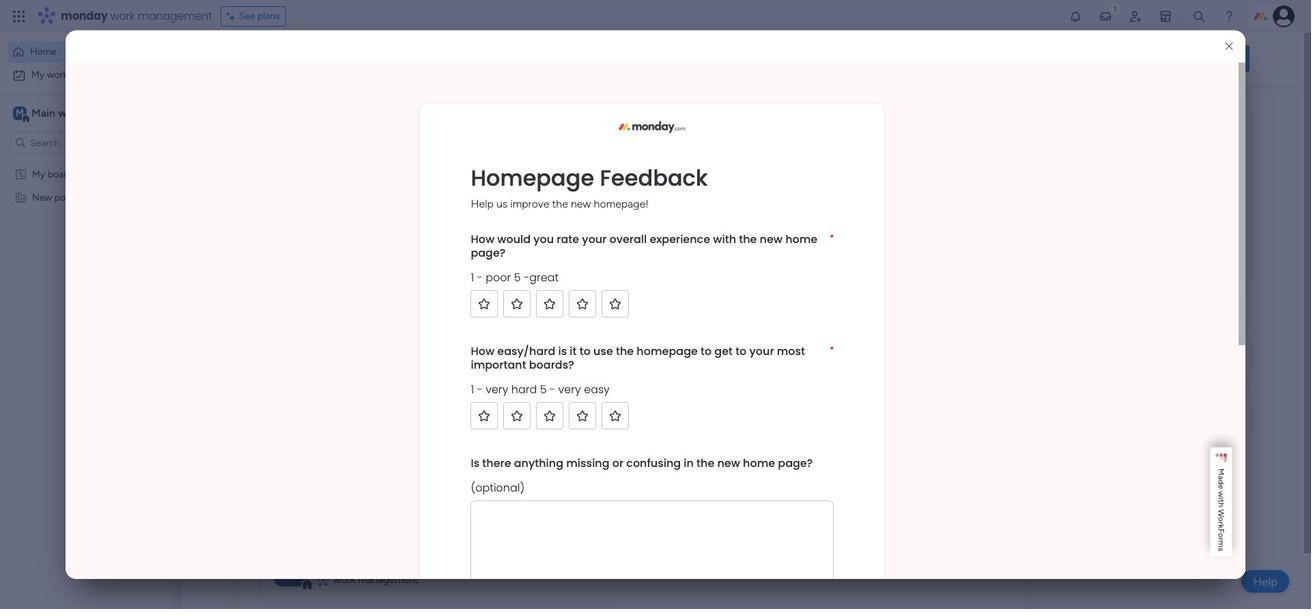 Task type: describe. For each thing, give the bounding box(es) containing it.
help image
[[1223, 10, 1236, 23]]

v2 bolt switch image
[[1163, 51, 1171, 66]]

0 horizontal spatial workspace image
[[13, 106, 27, 121]]

add to favorites image
[[411, 250, 424, 263]]

1 image
[[1109, 1, 1121, 16]]

select product image
[[12, 10, 26, 23]]

public board image
[[457, 249, 472, 264]]

monday marketplace image
[[1159, 10, 1173, 23]]

help center element
[[1045, 392, 1250, 446]]

v2 user feedback image
[[1056, 51, 1066, 66]]

component image
[[317, 574, 329, 586]]

notifications image
[[1069, 10, 1083, 23]]

1 vertical spatial option
[[8, 64, 166, 86]]



Task type: locate. For each thing, give the bounding box(es) containing it.
workspace image
[[13, 106, 27, 121], [275, 554, 307, 586]]

0 vertical spatial option
[[8, 41, 166, 63]]

option
[[8, 41, 166, 63], [8, 64, 166, 86], [0, 162, 174, 164]]

workspace selection element
[[13, 105, 114, 123]]

0 vertical spatial workspace image
[[13, 106, 27, 121]]

jacob simon image
[[1273, 5, 1295, 27]]

list box
[[0, 159, 174, 393]]

update feed image
[[1099, 10, 1113, 23]]

Search in workspace field
[[29, 135, 114, 151]]

1 horizontal spatial workspace image
[[275, 554, 307, 586]]

templates image image
[[1057, 103, 1238, 197]]

getting started element
[[1045, 326, 1250, 381]]

see plans image
[[227, 9, 239, 24]]

quick search results list box
[[252, 128, 1012, 309]]

2 vertical spatial option
[[0, 162, 174, 164]]

invite members image
[[1129, 10, 1143, 23]]

1 vertical spatial workspace image
[[275, 554, 307, 586]]

search everything image
[[1192, 10, 1206, 23]]



Task type: vqa. For each thing, say whether or not it's contained in the screenshot.
WORKSPACE SELECTION element
yes



